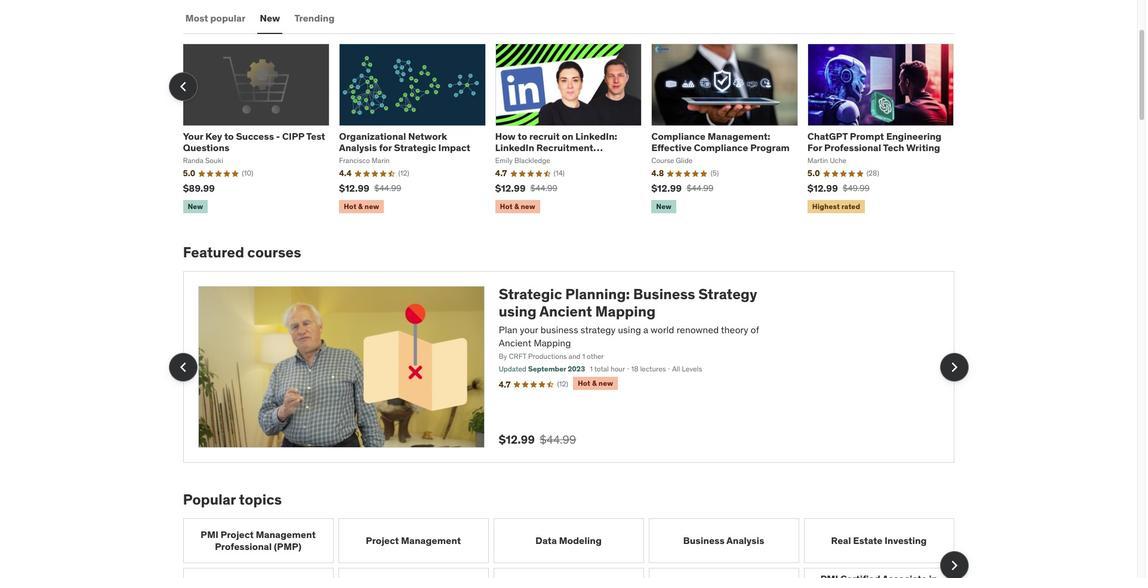 Task type: locate. For each thing, give the bounding box(es) containing it.
writing
[[907, 142, 941, 154]]

all levels
[[672, 364, 703, 373]]

2 vertical spatial carousel element
[[183, 518, 969, 578]]

carousel element containing pmi project management professional (pmp)
[[183, 518, 969, 578]]

1 vertical spatial professional
[[215, 540, 272, 552]]

data modeling link
[[494, 518, 644, 563]]

popular
[[210, 12, 246, 24]]

ancient
[[540, 302, 593, 321], [499, 337, 532, 349]]

strategic inside organizational network analysis for strategic impact
[[394, 142, 436, 154]]

0 vertical spatial ancient
[[540, 302, 593, 321]]

on
[[562, 130, 574, 142]]

using up the 'plan'
[[499, 302, 537, 321]]

linkedin:
[[576, 130, 618, 142]]

to right key
[[224, 130, 234, 142]]

1 previous image from the top
[[174, 77, 193, 96]]

strategic
[[394, 142, 436, 154], [499, 285, 562, 303]]

2 next image from the top
[[945, 556, 964, 575]]

0 vertical spatial next image
[[945, 357, 964, 377]]

organizational network analysis for strategic impact link
[[339, 130, 471, 154]]

ancient up crft at the left
[[499, 337, 532, 349]]

1 to from the left
[[224, 130, 234, 142]]

organizational
[[339, 130, 406, 142]]

and
[[569, 352, 581, 361]]

1 horizontal spatial professional
[[825, 142, 882, 154]]

professional
[[825, 142, 882, 154], [215, 540, 272, 552]]

professional left (pmp)
[[215, 540, 272, 552]]

(12)
[[558, 379, 569, 388]]

carousel element
[[169, 43, 955, 216], [169, 271, 969, 463], [183, 518, 969, 578]]

0 vertical spatial mapping
[[596, 302, 656, 321]]

0 vertical spatial strategic
[[394, 142, 436, 154]]

1 vertical spatial ancient
[[499, 337, 532, 349]]

1 vertical spatial using
[[618, 324, 641, 335]]

all
[[672, 364, 681, 373]]

0 vertical spatial carousel element
[[169, 43, 955, 216]]

carousel element containing strategic planning: business strategy using ancient mapping
[[169, 271, 969, 463]]

your
[[520, 324, 539, 335]]

september
[[528, 364, 566, 373]]

$12.99
[[499, 432, 535, 447]]

of
[[751, 324, 759, 335]]

1 horizontal spatial analysis
[[727, 535, 765, 546]]

courses
[[247, 243, 301, 262]]

strategic inside strategic planning: business strategy using ancient mapping plan your business strategy using a world renowned theory of ancient mapping by crft productions and 1 other
[[499, 285, 562, 303]]

0 horizontal spatial to
[[224, 130, 234, 142]]

1 horizontal spatial using
[[618, 324, 641, 335]]

-
[[276, 130, 280, 142]]

0 vertical spatial business
[[634, 285, 696, 303]]

0 vertical spatial previous image
[[174, 77, 193, 96]]

how
[[495, 130, 516, 142]]

plan
[[499, 324, 518, 335]]

real estate investing link
[[804, 518, 955, 563]]

0 horizontal spatial professional
[[215, 540, 272, 552]]

1 inside strategic planning: business strategy using ancient mapping plan your business strategy using a world renowned theory of ancient mapping by crft productions and 1 other
[[583, 352, 585, 361]]

analysis
[[339, 142, 377, 154], [727, 535, 765, 546]]

total
[[595, 364, 609, 373]]

project
[[221, 529, 254, 541], [366, 535, 399, 546]]

next image
[[945, 357, 964, 377], [945, 556, 964, 575]]

1 horizontal spatial ancient
[[540, 302, 593, 321]]

real estate investing
[[832, 535, 927, 546]]

4.7
[[499, 379, 511, 390]]

analysis inside organizational network analysis for strategic impact
[[339, 142, 377, 154]]

&
[[593, 379, 597, 388]]

professional right for
[[825, 142, 882, 154]]

1 horizontal spatial management
[[401, 535, 461, 546]]

1 vertical spatial carousel element
[[169, 271, 969, 463]]

strategic right for at the top of the page
[[394, 142, 436, 154]]

carousel element for popular topics
[[183, 518, 969, 578]]

chatgpt
[[808, 130, 848, 142]]

0 horizontal spatial management
[[256, 529, 316, 541]]

1 vertical spatial next image
[[945, 556, 964, 575]]

your key to success - cipp test questions
[[183, 130, 325, 154]]

investing
[[885, 535, 927, 546]]

management:
[[708, 130, 771, 142]]

business
[[634, 285, 696, 303], [684, 535, 725, 546]]

0 vertical spatial professional
[[825, 142, 882, 154]]

most
[[185, 12, 208, 24]]

1 horizontal spatial strategic
[[499, 285, 562, 303]]

0 vertical spatial 1
[[583, 352, 585, 361]]

strategy
[[699, 285, 758, 303]]

hour
[[611, 364, 626, 373]]

hot
[[578, 379, 591, 388]]

business
[[541, 324, 579, 335]]

theory
[[721, 324, 749, 335]]

0 vertical spatial analysis
[[339, 142, 377, 154]]

0 horizontal spatial ancient
[[499, 337, 532, 349]]

modeling
[[559, 535, 602, 546]]

most popular button
[[183, 4, 248, 33]]

1 horizontal spatial to
[[518, 130, 528, 142]]

1 vertical spatial previous image
[[174, 357, 193, 377]]

1 horizontal spatial 1
[[590, 364, 593, 373]]

management
[[256, 529, 316, 541], [401, 535, 461, 546]]

1 vertical spatial strategic
[[499, 285, 562, 303]]

most popular
[[185, 12, 246, 24]]

ancient up business
[[540, 302, 593, 321]]

0 horizontal spatial project
[[221, 529, 254, 541]]

1 left total
[[590, 364, 593, 373]]

0 horizontal spatial strategic
[[394, 142, 436, 154]]

topics
[[239, 490, 282, 509]]

strategic up your
[[499, 285, 562, 303]]

management inside pmi project management professional (pmp)
[[256, 529, 316, 541]]

mapping
[[596, 302, 656, 321], [534, 337, 571, 349]]

updated
[[499, 364, 527, 373]]

1 right and
[[583, 352, 585, 361]]

0 vertical spatial using
[[499, 302, 537, 321]]

1 vertical spatial analysis
[[727, 535, 765, 546]]

mapping up productions
[[534, 337, 571, 349]]

carousel element containing your key to success - cipp test questions
[[169, 43, 955, 216]]

your key to success - cipp test questions link
[[183, 130, 325, 154]]

1
[[583, 352, 585, 361], [590, 364, 593, 373]]

professional inside pmi project management professional (pmp)
[[215, 540, 272, 552]]

trending
[[295, 12, 335, 24]]

to inside the your key to success - cipp test questions
[[224, 130, 234, 142]]

impact
[[439, 142, 471, 154]]

previous image
[[174, 77, 193, 96], [174, 357, 193, 377]]

mapping up a
[[596, 302, 656, 321]]

1 vertical spatial business
[[684, 535, 725, 546]]

0 horizontal spatial analysis
[[339, 142, 377, 154]]

engineering
[[887, 130, 942, 142]]

1 horizontal spatial mapping
[[596, 302, 656, 321]]

to
[[224, 130, 234, 142], [518, 130, 528, 142]]

using left a
[[618, 324, 641, 335]]

2 to from the left
[[518, 130, 528, 142]]

2023
[[568, 364, 586, 373]]

0 horizontal spatial 1
[[583, 352, 585, 361]]

to right how
[[518, 130, 528, 142]]

0 horizontal spatial mapping
[[534, 337, 571, 349]]



Task type: vqa. For each thing, say whether or not it's contained in the screenshot.
history,
no



Task type: describe. For each thing, give the bounding box(es) containing it.
1 vertical spatial 1
[[590, 364, 593, 373]]

professional inside chatgpt prompt engineering for professional tech writing
[[825, 142, 882, 154]]

questions
[[183, 142, 230, 154]]

business inside strategic planning: business strategy using ancient mapping plan your business strategy using a world renowned theory of ancient mapping by crft productions and 1 other
[[634, 285, 696, 303]]

business analysis
[[684, 535, 765, 546]]

program
[[751, 142, 790, 154]]

how to recruit on linkedin: linkedin recruitment masterclass link
[[495, 130, 618, 165]]

new
[[599, 379, 614, 388]]

lectures
[[641, 364, 666, 373]]

pmi project management professional (pmp) link
[[183, 518, 334, 563]]

recruitment
[[537, 142, 594, 154]]

new
[[260, 12, 280, 24]]

featured courses
[[183, 243, 301, 262]]

chatgpt prompt engineering for professional tech writing link
[[808, 130, 942, 154]]

data modeling
[[536, 535, 602, 546]]

featured
[[183, 243, 244, 262]]

business analysis link
[[649, 518, 799, 563]]

by
[[499, 352, 507, 361]]

for
[[379, 142, 392, 154]]

updated september 2023
[[499, 364, 586, 373]]

18
[[632, 364, 639, 373]]

for
[[808, 142, 823, 154]]

crft
[[509, 352, 527, 361]]

organizational network analysis for strategic impact
[[339, 130, 471, 154]]

pmi
[[201, 529, 219, 541]]

data
[[536, 535, 557, 546]]

carousel element for featured courses
[[169, 271, 969, 463]]

18 lectures
[[632, 364, 666, 373]]

2 previous image from the top
[[174, 357, 193, 377]]

real
[[832, 535, 852, 546]]

(pmp)
[[274, 540, 302, 552]]

renowned
[[677, 324, 719, 335]]

strategic planning: business strategy using ancient mapping plan your business strategy using a world renowned theory of ancient mapping by crft productions and 1 other
[[499, 285, 759, 361]]

popular topics
[[183, 490, 282, 509]]

hot & new
[[578, 379, 614, 388]]

a
[[644, 324, 649, 335]]

prompt
[[850, 130, 885, 142]]

project management link
[[338, 518, 489, 563]]

1 vertical spatial mapping
[[534, 337, 571, 349]]

masterclass
[[495, 153, 550, 165]]

your
[[183, 130, 203, 142]]

how to recruit on linkedin: linkedin recruitment masterclass
[[495, 130, 618, 165]]

cipp
[[282, 130, 305, 142]]

key
[[205, 130, 222, 142]]

world
[[651, 324, 675, 335]]

effective
[[652, 142, 692, 154]]

$12.99 $44.99
[[499, 432, 577, 447]]

trending button
[[292, 4, 337, 33]]

levels
[[682, 364, 703, 373]]

tech
[[884, 142, 905, 154]]

compliance management: effective compliance program link
[[652, 130, 790, 154]]

$44.99
[[540, 432, 577, 447]]

estate
[[854, 535, 883, 546]]

planning:
[[566, 285, 630, 303]]

project inside pmi project management professional (pmp)
[[221, 529, 254, 541]]

strategy
[[581, 324, 616, 335]]

recruit
[[530, 130, 560, 142]]

test
[[306, 130, 325, 142]]

linkedin
[[495, 142, 535, 154]]

1 next image from the top
[[945, 357, 964, 377]]

other
[[587, 352, 604, 361]]

project management
[[366, 535, 461, 546]]

compliance management: effective compliance program
[[652, 130, 790, 154]]

0 horizontal spatial using
[[499, 302, 537, 321]]

pmi project management professional (pmp)
[[201, 529, 316, 552]]

network
[[408, 130, 447, 142]]

to inside how to recruit on linkedin: linkedin recruitment masterclass
[[518, 130, 528, 142]]

popular
[[183, 490, 236, 509]]

new button
[[258, 4, 283, 33]]

1 horizontal spatial project
[[366, 535, 399, 546]]

1 total hour
[[590, 364, 626, 373]]

productions
[[528, 352, 567, 361]]



